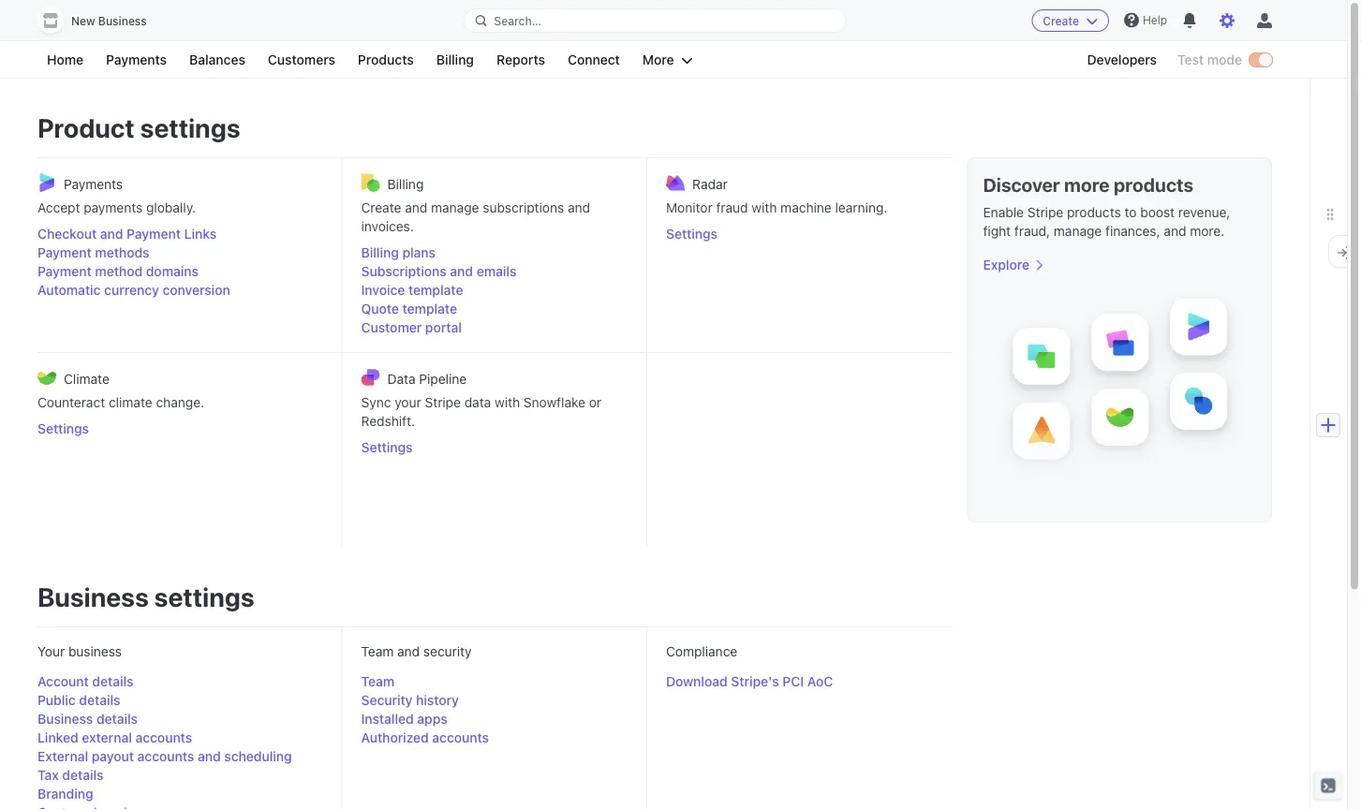 Task type: vqa. For each thing, say whether or not it's contained in the screenshot.
invoices. at the top left of the page
yes



Task type: locate. For each thing, give the bounding box(es) containing it.
payments up the payments at left
[[64, 176, 123, 192]]

0 vertical spatial settings
[[140, 112, 240, 143]]

developers link
[[1078, 49, 1167, 71]]

business up linked
[[37, 712, 93, 727]]

settings link down sync your stripe data with snowflake or redshift.
[[361, 439, 628, 457]]

explore
[[983, 257, 1030, 273]]

create inside button
[[1043, 14, 1079, 27]]

settings link down change.
[[37, 420, 323, 439]]

and left emails
[[450, 264, 473, 279]]

finances,
[[1106, 224, 1161, 239]]

billing up invoices.
[[387, 176, 424, 192]]

payment up automatic
[[37, 264, 92, 279]]

1 team from the top
[[361, 644, 394, 660]]

1 vertical spatial create
[[361, 200, 402, 216]]

stripe inside sync your stripe data with snowflake or redshift.
[[425, 395, 461, 410]]

accounts right payout
[[137, 749, 194, 765]]

settings
[[140, 112, 240, 143], [154, 581, 254, 612]]

and left scheduling
[[198, 749, 221, 765]]

1 vertical spatial stripe
[[425, 395, 461, 410]]

download stripe's pci aoc link
[[666, 673, 833, 692]]

globally.
[[146, 200, 196, 216]]

stripe down pipeline
[[425, 395, 461, 410]]

settings for product settings
[[140, 112, 240, 143]]

1 horizontal spatial create
[[1043, 14, 1079, 27]]

settings down redshift.
[[361, 440, 413, 455]]

1 horizontal spatial manage
[[1054, 224, 1102, 239]]

0 vertical spatial with
[[752, 200, 777, 216]]

scheduling
[[224, 749, 292, 765]]

1 vertical spatial settings
[[154, 581, 254, 612]]

invoice template link
[[361, 281, 628, 300]]

security
[[424, 644, 472, 660]]

domains
[[146, 264, 199, 279]]

subscriptions
[[483, 200, 564, 216]]

mode
[[1208, 52, 1243, 67]]

settings link down machine
[[666, 225, 934, 244]]

team up security
[[361, 674, 395, 690]]

1 vertical spatial template
[[402, 301, 457, 317]]

external
[[37, 749, 88, 765]]

create for create
[[1043, 14, 1079, 27]]

team inside team security history installed apps authorized accounts
[[361, 674, 395, 690]]

2 vertical spatial billing
[[361, 245, 399, 261]]

customer
[[361, 320, 422, 335]]

1 vertical spatial with
[[495, 395, 520, 410]]

stripe's
[[731, 674, 779, 690]]

branding link
[[37, 785, 93, 804]]

quote
[[361, 301, 399, 317]]

home
[[47, 52, 83, 67]]

details
[[92, 674, 134, 690], [79, 693, 120, 708], [96, 712, 138, 727], [62, 768, 104, 783]]

subscriptions
[[361, 264, 447, 279]]

monitor
[[666, 200, 713, 216]]

fight
[[983, 224, 1011, 239]]

settings link for change.
[[37, 420, 323, 439]]

1 vertical spatial business
[[37, 581, 149, 612]]

billing left reports
[[436, 52, 474, 67]]

billing
[[436, 52, 474, 67], [387, 176, 424, 192], [361, 245, 399, 261]]

and right the subscriptions
[[568, 200, 590, 216]]

automatic currency conversion link
[[37, 281, 323, 300]]

team for team and security
[[361, 644, 394, 660]]

notifications image
[[1183, 13, 1198, 28]]

team security history installed apps authorized accounts
[[361, 674, 489, 746]]

create button
[[1032, 9, 1109, 32]]

authorized
[[361, 730, 429, 746]]

accept payments globally.
[[37, 200, 196, 216]]

1 vertical spatial billing
[[387, 176, 424, 192]]

and
[[405, 200, 428, 216], [568, 200, 590, 216], [1164, 224, 1187, 239], [100, 226, 123, 242], [450, 264, 473, 279], [397, 644, 420, 660], [198, 749, 221, 765]]

tax
[[37, 768, 59, 783]]

with right the fraud
[[752, 200, 777, 216]]

1 horizontal spatial settings link
[[361, 439, 628, 457]]

2 vertical spatial business
[[37, 712, 93, 727]]

home link
[[37, 49, 93, 71]]

1 vertical spatial payments
[[64, 176, 123, 192]]

with
[[752, 200, 777, 216], [495, 395, 520, 410]]

and up methods
[[100, 226, 123, 242]]

settings link for stripe
[[361, 439, 628, 457]]

discover more products section
[[968, 157, 1273, 523]]

reports
[[497, 52, 545, 67]]

0 horizontal spatial create
[[361, 200, 402, 216]]

billing inside billing plans subscriptions and emails invoice template quote template customer portal
[[361, 245, 399, 261]]

0 vertical spatial payments
[[106, 52, 167, 67]]

accounts inside team security history installed apps authorized accounts
[[432, 730, 489, 746]]

test mode
[[1178, 52, 1243, 67]]

payments link
[[97, 49, 176, 71]]

accounts up external payout accounts and scheduling link
[[135, 730, 192, 746]]

business settings
[[37, 581, 254, 612]]

0 horizontal spatial settings link
[[37, 420, 323, 439]]

download stripe's pci aoc
[[666, 674, 833, 690]]

payment down globally.
[[127, 226, 181, 242]]

your business
[[37, 644, 122, 660]]

0 vertical spatial manage
[[431, 200, 479, 216]]

1 vertical spatial settings
[[37, 421, 89, 437]]

2 vertical spatial settings
[[361, 440, 413, 455]]

settings for business settings
[[154, 581, 254, 612]]

settings down counteract
[[37, 421, 89, 437]]

radar
[[693, 176, 728, 192]]

revenue,
[[1179, 205, 1231, 220]]

business inside account details public details business details linked external accounts external payout accounts and scheduling tax details branding
[[37, 712, 93, 727]]

products up boost at the right top
[[1114, 173, 1194, 195]]

template up portal
[[402, 301, 457, 317]]

1 vertical spatial manage
[[1054, 224, 1102, 239]]

billing down invoices.
[[361, 245, 399, 261]]

emails
[[477, 264, 517, 279]]

details down business
[[92, 674, 134, 690]]

template down subscriptions on the top left of page
[[409, 283, 463, 298]]

business
[[98, 15, 147, 28], [37, 581, 149, 612], [37, 712, 93, 727]]

business up business
[[37, 581, 149, 612]]

billing link
[[427, 49, 484, 71]]

team
[[361, 644, 394, 660], [361, 674, 395, 690]]

manage right fraud,
[[1054, 224, 1102, 239]]

settings for monitor fraud with machine learning.
[[666, 226, 718, 242]]

sync
[[361, 395, 391, 410]]

security history link
[[361, 692, 459, 710]]

0 horizontal spatial with
[[495, 395, 520, 410]]

discover
[[983, 173, 1060, 195]]

0 vertical spatial team
[[361, 644, 394, 660]]

stripe up fraud,
[[1028, 205, 1064, 220]]

with right data
[[495, 395, 520, 410]]

data pipeline
[[387, 371, 467, 387]]

0 vertical spatial create
[[1043, 14, 1079, 27]]

business right new
[[98, 15, 147, 28]]

or
[[589, 395, 602, 410]]

business inside button
[[98, 15, 147, 28]]

create
[[1043, 14, 1079, 27], [361, 200, 402, 216]]

discover more products enable stripe products to boost revenue, fight fraud, manage finances, and more.
[[983, 173, 1231, 239]]

settings down monitor
[[666, 226, 718, 242]]

0 horizontal spatial settings
[[37, 421, 89, 437]]

payment method domains link
[[37, 262, 323, 281]]

installed
[[361, 712, 414, 727]]

with inside sync your stripe data with snowflake or redshift.
[[495, 395, 520, 410]]

2 team from the top
[[361, 674, 395, 690]]

0 horizontal spatial manage
[[431, 200, 479, 216]]

account
[[37, 674, 89, 690]]

1 vertical spatial payment
[[37, 245, 92, 261]]

stripe
[[1028, 205, 1064, 220], [425, 395, 461, 410]]

0 vertical spatial settings
[[666, 226, 718, 242]]

to
[[1125, 205, 1137, 220]]

2 horizontal spatial settings
[[666, 226, 718, 242]]

team up team link
[[361, 644, 394, 660]]

products
[[358, 52, 414, 67]]

accounts
[[135, 730, 192, 746], [432, 730, 489, 746], [137, 749, 194, 765]]

2 horizontal spatial settings link
[[666, 225, 934, 244]]

1 horizontal spatial settings
[[361, 440, 413, 455]]

create up invoices.
[[361, 200, 402, 216]]

payment down the checkout
[[37, 245, 92, 261]]

0 vertical spatial business
[[98, 15, 147, 28]]

products down more
[[1067, 205, 1121, 220]]

0 vertical spatial stripe
[[1028, 205, 1064, 220]]

1 horizontal spatial stripe
[[1028, 205, 1064, 220]]

branding
[[37, 787, 93, 802]]

0 horizontal spatial stripe
[[425, 395, 461, 410]]

sync your stripe data with snowflake or redshift.
[[361, 395, 602, 429]]

stripe inside discover more products enable stripe products to boost revenue, fight fraud, manage finances, and more.
[[1028, 205, 1064, 220]]

and down boost at the right top
[[1164, 224, 1187, 239]]

accounts down "apps"
[[432, 730, 489, 746]]

create up developers link
[[1043, 14, 1079, 27]]

create inside create and manage subscriptions and invoices.
[[361, 200, 402, 216]]

aoc
[[808, 674, 833, 690]]

payments down new business
[[106, 52, 167, 67]]

manage up plans
[[431, 200, 479, 216]]

invoices.
[[361, 219, 414, 234]]

1 vertical spatial team
[[361, 674, 395, 690]]



Task type: describe. For each thing, give the bounding box(es) containing it.
test
[[1178, 52, 1204, 67]]

manage inside discover more products enable stripe products to boost revenue, fight fraud, manage finances, and more.
[[1054, 224, 1102, 239]]

links
[[184, 226, 217, 242]]

product settings
[[37, 112, 240, 143]]

product
[[37, 112, 135, 143]]

connect
[[568, 52, 620, 67]]

more
[[643, 52, 674, 67]]

checkout and payment links link
[[37, 225, 323, 244]]

portal
[[425, 320, 462, 335]]

details up business details link
[[79, 693, 120, 708]]

counteract climate change.
[[37, 395, 204, 410]]

search…
[[494, 14, 542, 27]]

new business button
[[37, 7, 166, 34]]

checkout
[[37, 226, 97, 242]]

download
[[666, 674, 728, 690]]

account details link
[[37, 673, 134, 692]]

pci
[[783, 674, 804, 690]]

methods
[[95, 245, 149, 261]]

business details link
[[37, 710, 138, 729]]

data
[[387, 371, 416, 387]]

1 horizontal spatial with
[[752, 200, 777, 216]]

linked external accounts link
[[37, 729, 192, 748]]

settings for sync your stripe data with snowflake or redshift.
[[361, 440, 413, 455]]

create for create and manage subscriptions and invoices.
[[361, 200, 402, 216]]

details up linked external accounts link
[[96, 712, 138, 727]]

fraud
[[716, 200, 748, 216]]

external payout accounts and scheduling link
[[37, 748, 292, 767]]

and inside billing plans subscriptions and emails invoice template quote template customer portal
[[450, 264, 473, 279]]

0 vertical spatial template
[[409, 283, 463, 298]]

customers link
[[259, 49, 345, 71]]

more
[[1065, 173, 1110, 195]]

0 vertical spatial billing
[[436, 52, 474, 67]]

team and security
[[361, 644, 472, 660]]

installed apps link
[[361, 710, 448, 729]]

explore button
[[983, 256, 1045, 275]]

linked
[[37, 730, 78, 746]]

method
[[95, 264, 143, 279]]

counteract
[[37, 395, 105, 410]]

team link
[[361, 673, 395, 692]]

machine
[[781, 200, 832, 216]]

and inside account details public details business details linked external accounts external payout accounts and scheduling tax details branding
[[198, 749, 221, 765]]

external
[[82, 730, 132, 746]]

0 vertical spatial payment
[[127, 226, 181, 242]]

help
[[1143, 14, 1168, 27]]

pipeline
[[419, 371, 467, 387]]

invoice
[[361, 283, 405, 298]]

team for team security history installed apps authorized accounts
[[361, 674, 395, 690]]

snowflake
[[524, 395, 586, 410]]

tax details link
[[37, 767, 104, 785]]

account details public details business details linked external accounts external payout accounts and scheduling tax details branding
[[37, 674, 292, 802]]

learning.
[[835, 200, 888, 216]]

climate
[[109, 395, 152, 410]]

and left security
[[397, 644, 420, 660]]

2 vertical spatial payment
[[37, 264, 92, 279]]

boost
[[1141, 205, 1175, 220]]

checkout and payment links payment methods payment method domains automatic currency conversion
[[37, 226, 230, 298]]

new
[[71, 15, 95, 28]]

security
[[361, 693, 413, 708]]

currency
[[104, 283, 159, 298]]

apps
[[417, 712, 448, 727]]

monitor fraud with machine learning.
[[666, 200, 888, 216]]

new business
[[71, 15, 147, 28]]

balances link
[[180, 49, 255, 71]]

your
[[37, 644, 65, 660]]

settings for counteract climate change.
[[37, 421, 89, 437]]

Search… text field
[[464, 9, 846, 32]]

and up invoices.
[[405, 200, 428, 216]]

business
[[68, 644, 122, 660]]

and inside discover more products enable stripe products to boost revenue, fight fraud, manage finances, and more.
[[1164, 224, 1187, 239]]

settings link for with
[[666, 225, 934, 244]]

your
[[395, 395, 421, 410]]

billing plans link
[[361, 244, 628, 262]]

0 vertical spatial products
[[1114, 173, 1194, 195]]

connect link
[[558, 49, 630, 71]]

details up branding
[[62, 768, 104, 783]]

developers
[[1088, 52, 1157, 67]]

customers
[[268, 52, 335, 67]]

climate
[[64, 371, 110, 387]]

billing plans subscriptions and emails invoice template quote template customer portal
[[361, 245, 517, 335]]

plans
[[402, 245, 436, 261]]

change.
[[156, 395, 204, 410]]

redshift.
[[361, 414, 415, 429]]

conversion
[[163, 283, 230, 298]]

automatic
[[37, 283, 101, 298]]

public
[[37, 693, 76, 708]]

more button
[[633, 49, 702, 71]]

Search… search field
[[464, 9, 846, 32]]

1 vertical spatial products
[[1067, 205, 1121, 220]]

history
[[416, 693, 459, 708]]

compliance
[[666, 644, 738, 660]]

reports link
[[487, 49, 555, 71]]

and inside checkout and payment links payment methods payment method domains automatic currency conversion
[[100, 226, 123, 242]]

create and manage subscriptions and invoices.
[[361, 200, 590, 234]]

manage inside create and manage subscriptions and invoices.
[[431, 200, 479, 216]]

help button
[[1117, 5, 1175, 35]]

quote template link
[[361, 300, 628, 319]]

balances
[[189, 52, 245, 67]]



